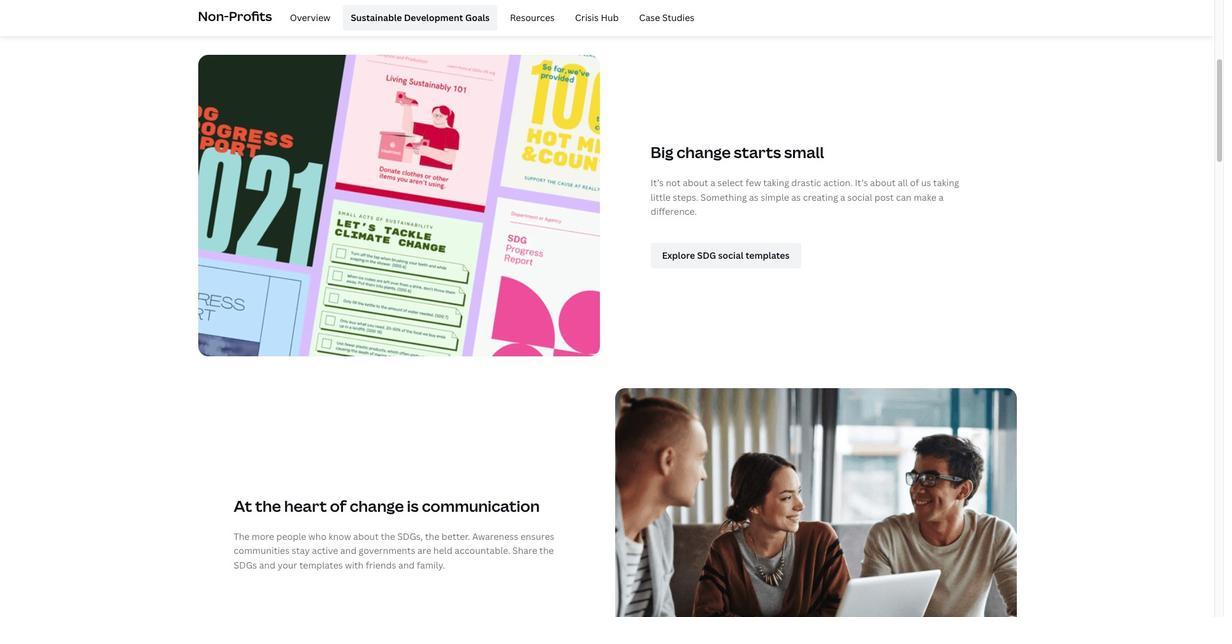 Task type: vqa. For each thing, say whether or not it's contained in the screenshot.
Try Magic Design
no



Task type: locate. For each thing, give the bounding box(es) containing it.
630x398 (1) image
[[615, 388, 1017, 617]]

ensures
[[521, 530, 554, 543]]

1 horizontal spatial taking
[[934, 177, 960, 189]]

and down governments
[[398, 559, 415, 571]]

taking right us
[[934, 177, 960, 189]]

a right make on the right top of page
[[939, 191, 944, 203]]

case studies link
[[632, 5, 702, 31]]

communities
[[234, 545, 290, 557]]

case
[[639, 11, 660, 23]]

the down ensures
[[540, 545, 554, 557]]

a
[[711, 177, 716, 189], [841, 191, 846, 203], [939, 191, 944, 203]]

0 horizontal spatial a
[[711, 177, 716, 189]]

about up governments
[[353, 530, 379, 543]]

the right at
[[255, 495, 281, 516]]

profits
[[229, 8, 272, 25]]

steps.
[[673, 191, 699, 203]]

governments
[[359, 545, 415, 557]]

0 horizontal spatial change
[[350, 495, 404, 516]]

of up know
[[330, 495, 347, 516]]

make
[[914, 191, 937, 203]]

select
[[718, 177, 744, 189]]

starts
[[734, 142, 781, 163]]

creating
[[803, 191, 838, 203]]

about
[[683, 177, 708, 189], [870, 177, 896, 189], [353, 530, 379, 543]]

goals
[[465, 11, 490, 23]]

it's up social at right top
[[855, 177, 868, 189]]

0 vertical spatial of
[[910, 177, 919, 189]]

sdgs,
[[397, 530, 423, 543]]

about up post
[[870, 177, 896, 189]]

menu bar
[[277, 5, 702, 31]]

0 horizontal spatial taking
[[764, 177, 789, 189]]

is
[[407, 495, 419, 516]]

the
[[234, 530, 250, 543]]

social
[[848, 191, 873, 203]]

taking
[[764, 177, 789, 189], [934, 177, 960, 189]]

as down drastic in the right top of the page
[[792, 191, 801, 203]]

at
[[234, 495, 252, 516]]

0 horizontal spatial of
[[330, 495, 347, 516]]

1 horizontal spatial it's
[[855, 177, 868, 189]]

as
[[749, 191, 759, 203], [792, 191, 801, 203]]

of left us
[[910, 177, 919, 189]]

small
[[784, 142, 824, 163]]

0 horizontal spatial as
[[749, 191, 759, 203]]

1 taking from the left
[[764, 177, 789, 189]]

of inside it's not about a select few taking drastic action. it's about all of us taking little steps. something as simple as creating a social post can make a difference.
[[910, 177, 919, 189]]

difference.
[[651, 205, 697, 217]]

sustainable development goals link
[[343, 5, 497, 31]]

a left the select on the top right of the page
[[711, 177, 716, 189]]

it's up the little
[[651, 177, 664, 189]]

2 horizontal spatial and
[[398, 559, 415, 571]]

and down communities
[[259, 559, 276, 571]]

and up 'with'
[[340, 545, 357, 557]]

it's
[[651, 177, 664, 189], [855, 177, 868, 189]]

know
[[329, 530, 351, 543]]

non-
[[198, 8, 229, 25]]

crisis hub
[[575, 11, 619, 23]]

0 vertical spatial change
[[677, 142, 731, 163]]

0 horizontal spatial about
[[353, 530, 379, 543]]

big change starts small
[[651, 142, 824, 163]]

2 taking from the left
[[934, 177, 960, 189]]

and
[[340, 545, 357, 557], [259, 559, 276, 571], [398, 559, 415, 571]]

1 horizontal spatial a
[[841, 191, 846, 203]]

change left is
[[350, 495, 404, 516]]

1 horizontal spatial as
[[792, 191, 801, 203]]

something
[[701, 191, 747, 203]]

sustainable
[[351, 11, 402, 23]]

about up steps.
[[683, 177, 708, 189]]

awareness
[[472, 530, 519, 543]]

overview
[[290, 11, 330, 23]]

1 horizontal spatial of
[[910, 177, 919, 189]]

1 vertical spatial of
[[330, 495, 347, 516]]

taking up simple
[[764, 177, 789, 189]]

better.
[[442, 530, 470, 543]]

change up the select on the top right of the page
[[677, 142, 731, 163]]

change
[[677, 142, 731, 163], [350, 495, 404, 516]]

the
[[255, 495, 281, 516], [381, 530, 395, 543], [425, 530, 440, 543], [540, 545, 554, 557]]

hub
[[601, 11, 619, 23]]

1 horizontal spatial and
[[340, 545, 357, 557]]

the up governments
[[381, 530, 395, 543]]

with
[[345, 559, 364, 571]]

of
[[910, 177, 919, 189], [330, 495, 347, 516]]

a down action.
[[841, 191, 846, 203]]

0 horizontal spatial it's
[[651, 177, 664, 189]]

as down few
[[749, 191, 759, 203]]



Task type: describe. For each thing, give the bounding box(es) containing it.
1 horizontal spatial change
[[677, 142, 731, 163]]

who
[[309, 530, 327, 543]]

sdgs
[[234, 559, 257, 571]]

2 it's from the left
[[855, 177, 868, 189]]

friends
[[366, 559, 396, 571]]

not
[[666, 177, 681, 189]]

few
[[746, 177, 761, 189]]

about inside the more people who know about the sdgs, the better. awareness ensures communities stay active and governments are held accountable. share the sdgs and your templates with friends and family.
[[353, 530, 379, 543]]

it's not about a select few taking drastic action. it's about all of us taking little steps. something as simple as creating a social post can make a difference.
[[651, 177, 960, 217]]

1 horizontal spatial about
[[683, 177, 708, 189]]

top page - featured templates (2) image
[[198, 55, 600, 356]]

can
[[896, 191, 912, 203]]

1 vertical spatial change
[[350, 495, 404, 516]]

drastic
[[792, 177, 822, 189]]

stay
[[292, 545, 310, 557]]

templates
[[300, 559, 343, 571]]

resources
[[510, 11, 555, 23]]

2 horizontal spatial a
[[939, 191, 944, 203]]

family.
[[417, 559, 445, 571]]

your
[[278, 559, 297, 571]]

the up are
[[425, 530, 440, 543]]

the more people who know about the sdgs, the better. awareness ensures communities stay active and governments are held accountable. share the sdgs and your templates with friends and family.
[[234, 530, 554, 571]]

sustainable development goals
[[351, 11, 490, 23]]

crisis
[[575, 11, 599, 23]]

overview link
[[282, 5, 338, 31]]

non-profits
[[198, 8, 272, 25]]

2 as from the left
[[792, 191, 801, 203]]

at the heart of change is communication
[[234, 495, 540, 516]]

accountable.
[[455, 545, 510, 557]]

active
[[312, 545, 338, 557]]

action.
[[824, 177, 853, 189]]

communication
[[422, 495, 540, 516]]

1 it's from the left
[[651, 177, 664, 189]]

little
[[651, 191, 671, 203]]

0 horizontal spatial and
[[259, 559, 276, 571]]

resources link
[[503, 5, 562, 31]]

all
[[898, 177, 908, 189]]

case studies
[[639, 11, 695, 23]]

held
[[434, 545, 453, 557]]

big
[[651, 142, 674, 163]]

crisis hub link
[[568, 5, 627, 31]]

heart
[[284, 495, 327, 516]]

2 horizontal spatial about
[[870, 177, 896, 189]]

studies
[[662, 11, 695, 23]]

are
[[418, 545, 431, 557]]

us
[[922, 177, 931, 189]]

people
[[276, 530, 306, 543]]

more
[[252, 530, 274, 543]]

share
[[513, 545, 537, 557]]

post
[[875, 191, 894, 203]]

1 as from the left
[[749, 191, 759, 203]]

development
[[404, 11, 463, 23]]

menu bar containing overview
[[277, 5, 702, 31]]

simple
[[761, 191, 789, 203]]



